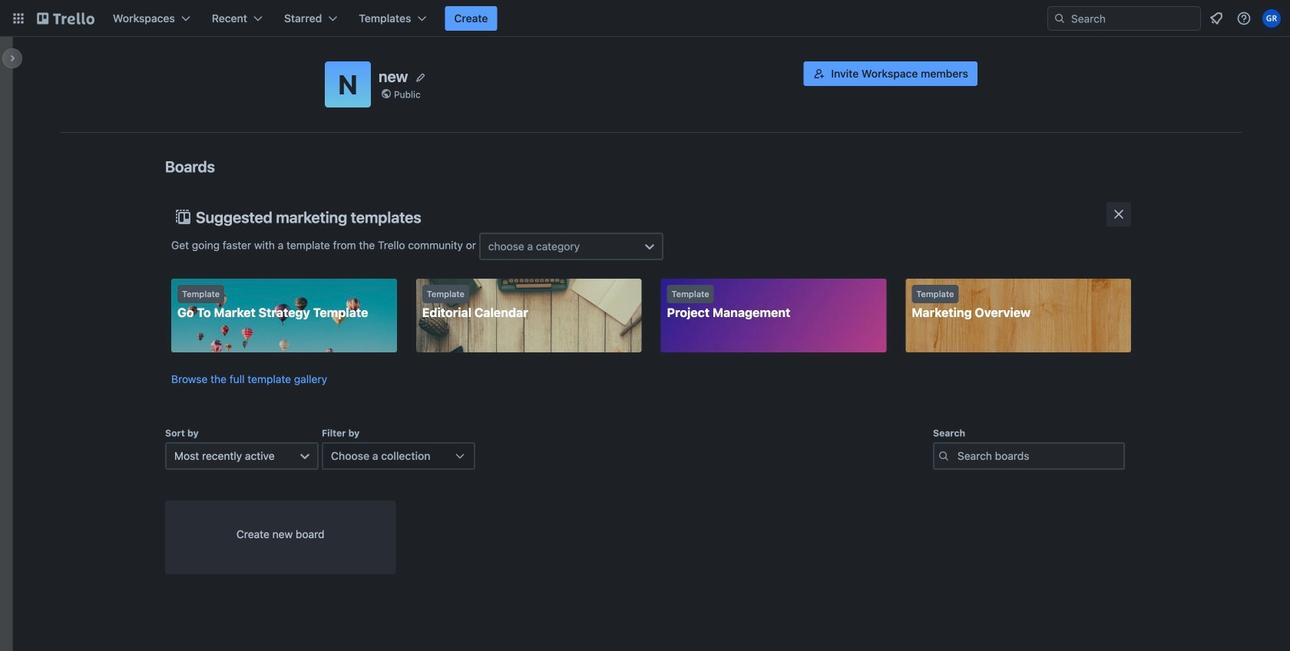 Task type: describe. For each thing, give the bounding box(es) containing it.
open information menu image
[[1237, 11, 1253, 26]]

Search boards text field
[[934, 443, 1126, 470]]

primary element
[[0, 0, 1291, 37]]



Task type: locate. For each thing, give the bounding box(es) containing it.
greg robinson (gregrobinson96) image
[[1263, 9, 1282, 28]]

back to home image
[[37, 6, 95, 31]]

search image
[[1054, 12, 1067, 25]]

0 notifications image
[[1208, 9, 1226, 28]]

Search field
[[1067, 8, 1201, 29]]



Task type: vqa. For each thing, say whether or not it's contained in the screenshot.
"Search boards" TEXT BOX
yes



